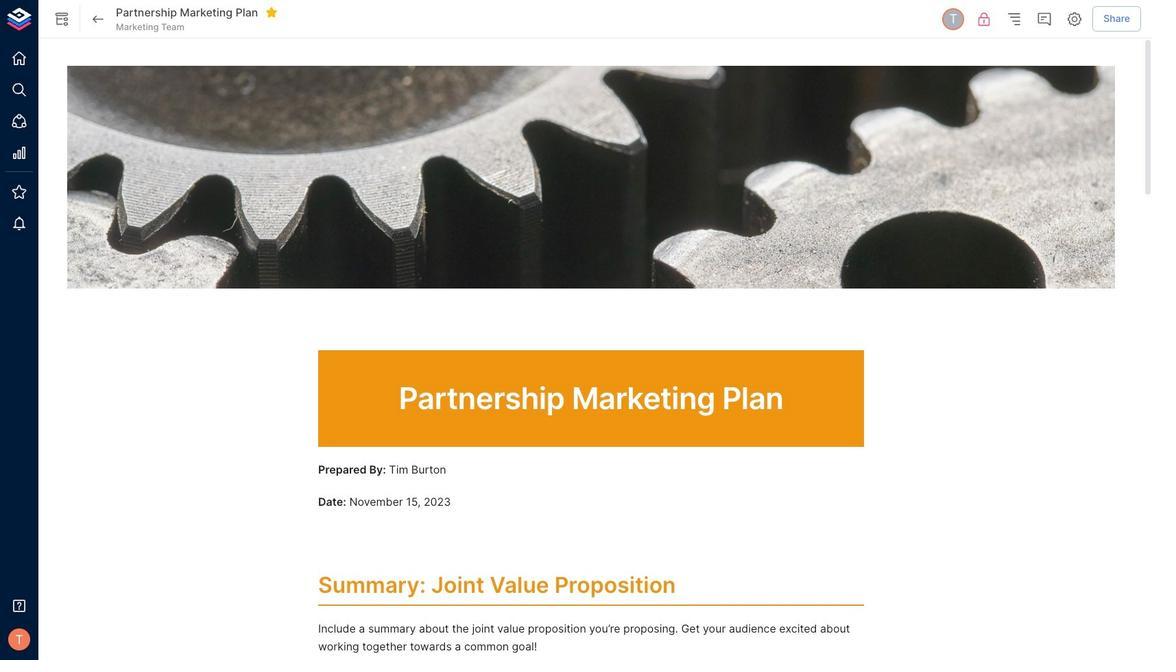 Task type: describe. For each thing, give the bounding box(es) containing it.
comments image
[[1037, 11, 1054, 27]]

go back image
[[90, 11, 106, 27]]

table of contents image
[[1007, 11, 1023, 27]]

remove favorite image
[[266, 6, 278, 19]]

this document is locked image
[[977, 11, 993, 27]]



Task type: locate. For each thing, give the bounding box(es) containing it.
settings image
[[1067, 11, 1084, 27]]

show wiki image
[[54, 11, 70, 27]]



Task type: vqa. For each thing, say whether or not it's contained in the screenshot.
settings image
yes



